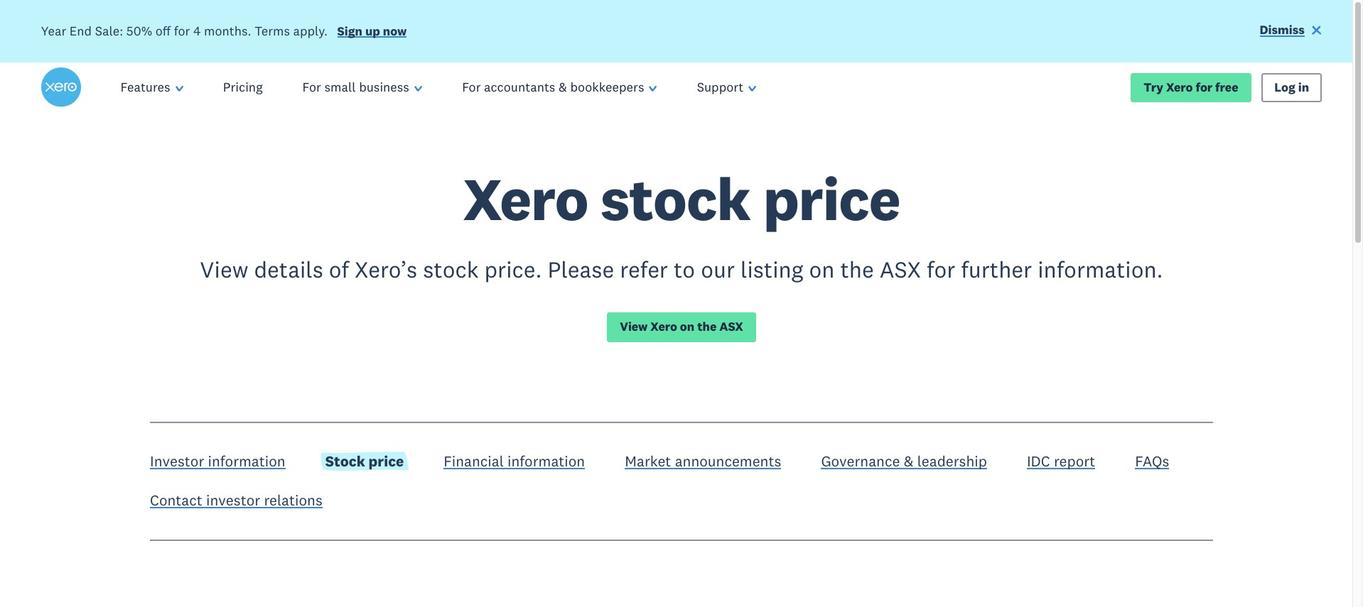 Task type: vqa. For each thing, say whether or not it's contained in the screenshot.
left INFORMATION
yes



Task type: locate. For each thing, give the bounding box(es) containing it.
1 horizontal spatial view
[[620, 319, 648, 335]]

for small business
[[302, 79, 409, 95]]

2 horizontal spatial xero
[[1166, 79, 1193, 95]]

for for for small business
[[302, 79, 321, 95]]

1 vertical spatial stock
[[423, 255, 479, 283]]

market announcements
[[625, 452, 781, 471]]

1 vertical spatial view
[[620, 319, 648, 335]]

1 horizontal spatial price
[[763, 161, 900, 236]]

further
[[961, 255, 1032, 283]]

1 horizontal spatial &
[[904, 452, 913, 471]]

up
[[365, 23, 380, 39]]

apply.
[[293, 23, 328, 39]]

0 horizontal spatial for
[[174, 23, 190, 39]]

for left further
[[927, 255, 955, 283]]

for
[[302, 79, 321, 95], [462, 79, 481, 95]]

0 vertical spatial the
[[840, 255, 874, 283]]

on right listing
[[809, 255, 835, 283]]

investor
[[150, 452, 204, 471]]

now
[[383, 23, 407, 39]]

for left accountants
[[462, 79, 481, 95]]

stock
[[600, 161, 750, 236], [423, 255, 479, 283]]

0 vertical spatial &
[[559, 79, 567, 95]]

0 horizontal spatial view
[[200, 255, 248, 283]]

price
[[763, 161, 900, 236], [369, 452, 404, 471]]

dismiss
[[1260, 22, 1305, 38]]

details
[[254, 255, 323, 283]]

months.
[[204, 23, 251, 39]]

for
[[174, 23, 190, 39], [1196, 79, 1212, 95], [927, 255, 955, 283]]

0 horizontal spatial stock
[[423, 255, 479, 283]]

on down to
[[680, 319, 694, 335]]

view left details on the left top of the page
[[200, 255, 248, 283]]

& right accountants
[[559, 79, 567, 95]]

leadership
[[917, 452, 987, 471]]

1 vertical spatial on
[[680, 319, 694, 335]]

to
[[674, 255, 695, 283]]

0 horizontal spatial &
[[559, 79, 567, 95]]

1 for from the left
[[302, 79, 321, 95]]

end
[[69, 23, 92, 39]]

view down "refer"
[[620, 319, 648, 335]]

sale:
[[95, 23, 123, 39]]

stock left price.
[[423, 255, 479, 283]]

1 horizontal spatial xero
[[650, 319, 677, 335]]

faqs link
[[1135, 452, 1169, 474]]

accountants
[[484, 79, 555, 95]]

1 horizontal spatial for
[[927, 255, 955, 283]]

for left 4
[[174, 23, 190, 39]]

stock price link
[[320, 452, 409, 471]]

0 vertical spatial price
[[763, 161, 900, 236]]

0 vertical spatial xero
[[1166, 79, 1193, 95]]

small
[[324, 79, 356, 95]]

0 vertical spatial asx
[[880, 255, 921, 283]]

0 horizontal spatial for
[[302, 79, 321, 95]]

the
[[840, 255, 874, 283], [697, 319, 716, 335]]

information for financial information
[[507, 452, 585, 471]]

1 horizontal spatial for
[[462, 79, 481, 95]]

relations
[[264, 491, 322, 510]]

for for for accountants & bookkeepers
[[462, 79, 481, 95]]

0 horizontal spatial xero
[[463, 161, 588, 236]]

2 for from the left
[[462, 79, 481, 95]]

please
[[548, 255, 614, 283]]

for left small
[[302, 79, 321, 95]]

support
[[697, 79, 743, 95]]

xero
[[1166, 79, 1193, 95], [463, 161, 588, 236], [650, 319, 677, 335]]

xero for view
[[650, 319, 677, 335]]

4
[[193, 23, 201, 39]]

asx
[[880, 255, 921, 283], [719, 319, 743, 335]]

log
[[1274, 79, 1295, 95]]

xero for try
[[1166, 79, 1193, 95]]

faqs
[[1135, 452, 1169, 471]]

information for investor information
[[208, 452, 285, 471]]

for inside dropdown button
[[462, 79, 481, 95]]

& left leadership
[[904, 452, 913, 471]]

log in link
[[1261, 73, 1322, 102]]

view xero on the asx
[[620, 319, 743, 335]]

stock
[[325, 452, 365, 471]]

view for view xero on the asx
[[620, 319, 648, 335]]

announcements
[[675, 452, 781, 471]]

2 information from the left
[[507, 452, 585, 471]]

1 horizontal spatial on
[[809, 255, 835, 283]]

1 vertical spatial price
[[369, 452, 404, 471]]

view
[[200, 255, 248, 283], [620, 319, 648, 335]]

2 vertical spatial xero
[[650, 319, 677, 335]]

on
[[809, 255, 835, 283], [680, 319, 694, 335]]

&
[[559, 79, 567, 95], [904, 452, 913, 471]]

1 information from the left
[[208, 452, 285, 471]]

bookkeepers
[[570, 79, 644, 95]]

0 vertical spatial view
[[200, 255, 248, 283]]

0 horizontal spatial the
[[697, 319, 716, 335]]

0 vertical spatial stock
[[600, 161, 750, 236]]

information
[[208, 452, 285, 471], [507, 452, 585, 471]]

contact investor relations
[[150, 491, 322, 510]]

financial information link
[[444, 452, 585, 474]]

0 horizontal spatial information
[[208, 452, 285, 471]]

& inside dropdown button
[[559, 79, 567, 95]]

contact investor relations link
[[150, 491, 322, 514]]

2 vertical spatial for
[[927, 255, 955, 283]]

1 vertical spatial asx
[[719, 319, 743, 335]]

pricing
[[223, 79, 263, 95]]

0 vertical spatial for
[[174, 23, 190, 39]]

stock up view details of xero's stock price. please refer to our listing on the asx for further information. on the top
[[600, 161, 750, 236]]

features
[[120, 79, 170, 95]]

2 horizontal spatial for
[[1196, 79, 1212, 95]]

view xero on the asx link
[[607, 313, 756, 342]]

for left the free
[[1196, 79, 1212, 95]]

1 vertical spatial xero
[[463, 161, 588, 236]]

market announcements link
[[625, 452, 781, 474]]

xero stock price
[[463, 161, 900, 236]]

1 vertical spatial for
[[1196, 79, 1212, 95]]

1 horizontal spatial information
[[507, 452, 585, 471]]

for inside dropdown button
[[302, 79, 321, 95]]

view for view details of xero's stock price. please refer to our listing on the asx for further information.
[[200, 255, 248, 283]]



Task type: describe. For each thing, give the bounding box(es) containing it.
support button
[[677, 63, 776, 112]]

financial
[[444, 452, 504, 471]]

market
[[625, 452, 671, 471]]

features button
[[101, 63, 203, 112]]

0 horizontal spatial on
[[680, 319, 694, 335]]

0 horizontal spatial asx
[[719, 319, 743, 335]]

try xero for free link
[[1131, 73, 1251, 102]]

try
[[1144, 79, 1163, 95]]

governance & leadership
[[821, 452, 987, 471]]

investor information link
[[150, 452, 285, 474]]

financial information
[[444, 452, 585, 471]]

view details of xero's stock price. please refer to our listing on the asx for further information.
[[200, 255, 1163, 283]]

0 horizontal spatial price
[[369, 452, 404, 471]]

idc report
[[1027, 452, 1095, 471]]

governance & leadership link
[[821, 452, 987, 474]]

xero's
[[355, 255, 417, 283]]

governance
[[821, 452, 900, 471]]

for small business button
[[283, 63, 442, 112]]

sign
[[337, 23, 362, 39]]

report
[[1054, 452, 1095, 471]]

investor information
[[150, 452, 285, 471]]

our
[[701, 255, 735, 283]]

1 vertical spatial the
[[697, 319, 716, 335]]

50%
[[126, 23, 152, 39]]

log in
[[1274, 79, 1309, 95]]

0 vertical spatial on
[[809, 255, 835, 283]]

free
[[1215, 79, 1238, 95]]

of
[[329, 255, 349, 283]]

year end sale: 50% off for 4 months. terms apply.
[[41, 23, 328, 39]]

try xero for free
[[1144, 79, 1238, 95]]

listing
[[740, 255, 803, 283]]

sign up now
[[337, 23, 407, 39]]

1 horizontal spatial stock
[[600, 161, 750, 236]]

idc report link
[[1027, 452, 1095, 474]]

pricing link
[[203, 63, 283, 112]]

for accountants & bookkeepers
[[462, 79, 644, 95]]

idc
[[1027, 452, 1050, 471]]

1 horizontal spatial asx
[[880, 255, 921, 283]]

in
[[1298, 79, 1309, 95]]

off
[[155, 23, 171, 39]]

information.
[[1038, 255, 1163, 283]]

terms
[[255, 23, 290, 39]]

refer
[[620, 255, 668, 283]]

price.
[[484, 255, 542, 283]]

business
[[359, 79, 409, 95]]

xero homepage image
[[41, 68, 81, 107]]

dismiss button
[[1260, 22, 1322, 41]]

stock price
[[325, 452, 404, 471]]

1 vertical spatial &
[[904, 452, 913, 471]]

sign up now link
[[337, 23, 407, 42]]

1 horizontal spatial the
[[840, 255, 874, 283]]

for accountants & bookkeepers button
[[442, 63, 677, 112]]

year
[[41, 23, 66, 39]]

investor
[[206, 491, 260, 510]]

contact
[[150, 491, 202, 510]]



